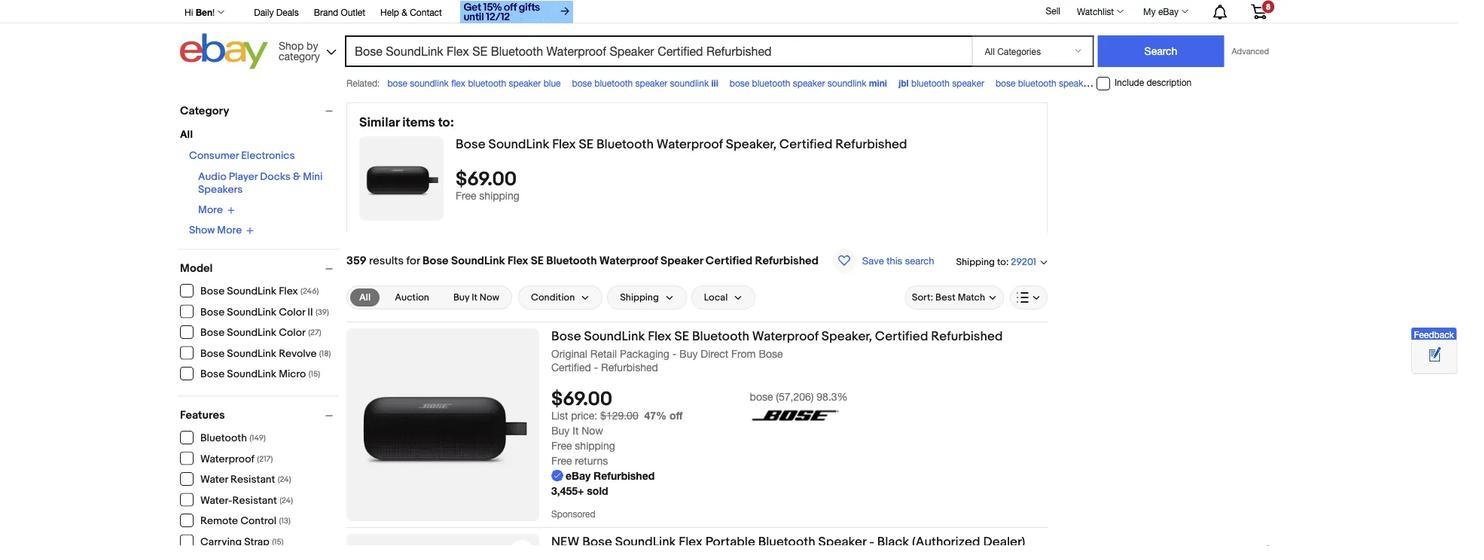 Task type: vqa. For each thing, say whether or not it's contained in the screenshot.
4th bluetooth
yes



Task type: describe. For each thing, give the bounding box(es) containing it.
jbl bluetooth speaker
[[899, 78, 985, 88]]

shop by category
[[279, 39, 320, 62]]

buy for buy it now
[[454, 292, 470, 304]]

similar items to:
[[359, 115, 454, 131]]

98.3%
[[817, 391, 848, 403]]

retail
[[591, 347, 617, 360]]

outlet
[[341, 7, 366, 17]]

related:
[[347, 78, 380, 88]]

heading inside main content
[[552, 534, 1026, 546]]

save
[[863, 255, 885, 266]]

items
[[403, 115, 435, 131]]

1 horizontal spatial -
[[673, 347, 677, 360]]

1 vertical spatial free
[[552, 439, 572, 452]]

hi ben !
[[185, 7, 215, 17]]

water resistant (24)
[[200, 474, 291, 486]]

bose for bose (57,206) 98.3% list price: $129.00 47% off
[[750, 391, 774, 403]]

audio
[[198, 171, 227, 183]]

mini
[[303, 171, 323, 183]]

(27)
[[308, 328, 322, 338]]

$69.00 for $69.00
[[552, 388, 613, 411]]

soundlink for bose bluetooth speaker soundlink iii
[[670, 78, 709, 88]]

it for buy it now free shipping free returns ebay refurbished 3,455+ sold
[[573, 424, 579, 437]]

for
[[407, 254, 420, 268]]

watchlist
[[1078, 6, 1115, 17]]

(13)
[[279, 517, 291, 526]]

bose for bose soundlink color ii (39)
[[200, 306, 225, 319]]

bluetooth down bose bluetooth speaker soundlink iii on the left
[[597, 136, 654, 152]]

my
[[1144, 6, 1156, 17]]

mini
[[869, 78, 888, 88]]

category button
[[180, 104, 340, 118]]

brand
[[314, 7, 339, 17]]

auction
[[395, 292, 429, 304]]

speaker for bose bluetooth speaker soundlink iii
[[636, 78, 668, 88]]

feedback
[[1415, 329, 1455, 340]]

soundlink for bose soundlink flex se bluetooth waterproof speaker, certified refurbished
[[489, 136, 550, 152]]

help & contact
[[381, 7, 442, 17]]

speaker for bose bluetooth speaker soundlink revolve
[[1060, 78, 1092, 88]]

soundlink for bose bluetooth speaker soundlink revolve
[[1094, 78, 1133, 88]]

daily deals
[[254, 7, 299, 17]]

ben
[[196, 7, 213, 17]]

se for bose soundlink flex se bluetooth waterproof speaker, certified refurbished original retail packaging - buy direct from bose certified - refurbished
[[675, 329, 690, 344]]

bose for bose soundlink micro (15)
[[200, 368, 225, 381]]

condition
[[531, 292, 575, 304]]

0 horizontal spatial all
[[180, 128, 193, 141]]

account navigation
[[176, 0, 1279, 25]]

brand outlet
[[314, 7, 366, 17]]

waterproof inside 'bose soundlink flex se bluetooth waterproof speaker, certified refurbished' link
[[657, 136, 723, 152]]

!
[[213, 7, 215, 17]]

bose for bose soundlink color (27)
[[200, 327, 225, 339]]

bose soundlink flex bluetooth speaker blue
[[388, 78, 561, 88]]

by
[[307, 39, 318, 52]]

waterproof up shipping dropdown button
[[600, 254, 658, 268]]

8 link
[[1243, 0, 1277, 22]]

category
[[180, 104, 229, 118]]

All selected text field
[[359, 291, 371, 304]]

1 vertical spatial -
[[594, 361, 599, 374]]

model button
[[180, 262, 340, 275]]

original
[[552, 347, 588, 360]]

waterproof (217)
[[200, 453, 273, 466]]

bose soundlink flex se bluetooth waterproof speaker, certified refurbished link for bose soundlink flex se bluetooth waterproof speaker, certified refurbished image for bose soundlink flex se bluetooth waterproof speaker, certified refurbished heading to the top
[[456, 136, 1035, 155]]

bluetooth for bose bluetooth speaker soundlink revolve
[[1019, 78, 1057, 88]]

include
[[1115, 77, 1145, 88]]

soundlink for bose bluetooth speaker soundlink mini
[[828, 78, 867, 88]]

local button
[[692, 286, 756, 310]]

category
[[279, 50, 320, 62]]

waterproof inside 'bose soundlink flex se bluetooth waterproof speaker, certified refurbished original retail packaging - buy direct from bose certified - refurbished'
[[753, 329, 819, 344]]

(246)
[[301, 287, 319, 297]]

buy it now free shipping free returns ebay refurbished 3,455+ sold
[[552, 424, 655, 497]]

flex
[[452, 78, 466, 88]]

remote control (13)
[[200, 515, 291, 528]]

refurbished up local dropdown button
[[756, 254, 819, 268]]

& inside audio player docks & mini speakers
[[293, 171, 301, 183]]

8
[[1267, 2, 1271, 11]]

now for buy it now free shipping free returns ebay refurbished 3,455+ sold
[[582, 424, 604, 437]]

color for ii
[[279, 306, 305, 319]]

revolve
[[279, 347, 317, 360]]

359
[[347, 254, 367, 268]]

hi
[[185, 7, 193, 17]]

flex up buy it now link
[[508, 254, 529, 268]]

:
[[1007, 256, 1009, 268]]

all inside main content
[[359, 292, 371, 303]]

from
[[732, 347, 756, 360]]

save this search
[[863, 255, 935, 266]]

bluetooth for jbl bluetooth speaker
[[912, 78, 950, 88]]

1 vertical spatial se
[[531, 254, 544, 268]]

packaging
[[620, 347, 670, 360]]

brand outlet link
[[314, 5, 366, 21]]

shipping to : 29201
[[957, 256, 1037, 268]]

(57,206)
[[776, 391, 814, 403]]

description
[[1147, 77, 1192, 88]]

get an extra 15% off image
[[460, 1, 573, 23]]

soundlink for bose soundlink micro (15)
[[227, 368, 277, 381]]

buy for buy it now free shipping free returns ebay refurbished 3,455+ sold
[[552, 424, 570, 437]]

consumer electronics link
[[189, 150, 295, 162]]

flex for bose soundlink flex se bluetooth waterproof speaker, certified refurbished
[[553, 136, 576, 152]]

player
[[229, 171, 258, 183]]

color for (27)
[[279, 327, 306, 339]]

bose soundlink color (27)
[[200, 327, 322, 339]]

shipping inside buy it now free shipping free returns ebay refurbished 3,455+ sold
[[575, 439, 616, 452]]

similar
[[359, 115, 400, 131]]

returns
[[575, 454, 608, 467]]

(24) for water resistant
[[278, 475, 291, 485]]

soundlink for bose soundlink color (27)
[[227, 327, 277, 339]]

3,455+
[[552, 484, 584, 497]]

359 results for bose soundlink flex se bluetooth waterproof speaker certified refurbished
[[347, 254, 819, 268]]

resistant for water-resistant
[[232, 494, 277, 507]]

refurbished for buy it now free shipping free returns ebay refurbished 3,455+ sold
[[594, 469, 655, 482]]

bose for bose soundlink flex (246)
[[200, 285, 225, 298]]

certified up local dropdown button
[[706, 254, 753, 268]]

price:
[[571, 409, 598, 422]]

audio player docks & mini speakers
[[198, 171, 323, 196]]

flex for bose soundlink flex se bluetooth waterproof speaker, certified refurbished original retail packaging - buy direct from bose certified - refurbished
[[648, 329, 672, 344]]

direct
[[701, 347, 729, 360]]

remote
[[200, 515, 238, 528]]

refurbished down packaging
[[601, 361, 659, 374]]

bose for bose soundlink revolve (18)
[[200, 347, 225, 360]]

all link
[[350, 289, 380, 307]]

bluetooth (149)
[[200, 432, 266, 445]]

auction link
[[386, 289, 439, 307]]

show more
[[189, 224, 242, 237]]



Task type: locate. For each thing, give the bounding box(es) containing it.
0 vertical spatial it
[[472, 292, 478, 304]]

buy down 'list'
[[552, 424, 570, 437]]

off
[[670, 409, 683, 422]]

5 speaker from the left
[[1060, 78, 1092, 88]]

soundlink down bose soundlink revolve (18)
[[227, 368, 277, 381]]

now down price: at left
[[582, 424, 604, 437]]

flex
[[553, 136, 576, 152], [508, 254, 529, 268], [279, 285, 298, 298], [648, 329, 672, 344]]

&
[[402, 7, 408, 17], [293, 171, 301, 183]]

1 vertical spatial all
[[359, 292, 371, 303]]

best
[[936, 292, 956, 304]]

bluetooth for bose bluetooth speaker soundlink iii
[[595, 78, 633, 88]]

bose soundlink color ii (39)
[[200, 306, 329, 319]]

speaker
[[661, 254, 704, 268]]

1 horizontal spatial $69.00
[[552, 388, 613, 411]]

shop by category banner
[[176, 0, 1279, 73]]

ii
[[308, 306, 313, 319]]

buy
[[454, 292, 470, 304], [680, 347, 698, 360], [552, 424, 570, 437]]

4 soundlink from the left
[[1094, 78, 1133, 88]]

1 soundlink from the left
[[410, 78, 449, 88]]

& inside account navigation
[[402, 7, 408, 17]]

bluetooth right iii
[[753, 78, 791, 88]]

2 soundlink from the left
[[670, 78, 709, 88]]

certified down original
[[552, 361, 591, 374]]

buy inside buy it now link
[[454, 292, 470, 304]]

0 vertical spatial &
[[402, 7, 408, 17]]

shipping for shipping to : 29201
[[957, 256, 996, 268]]

bluetooth right the jbl
[[912, 78, 950, 88]]

speaker, for bose soundlink flex se bluetooth waterproof speaker, certified refurbished
[[726, 136, 777, 152]]

soundlink inside 'bose soundlink flex se bluetooth waterproof speaker, certified refurbished original retail packaging - buy direct from bose certified - refurbished'
[[584, 329, 645, 344]]

local
[[704, 292, 728, 304]]

se inside 'bose soundlink flex se bluetooth waterproof speaker, certified refurbished original retail packaging - buy direct from bose certified - refurbished'
[[675, 329, 690, 344]]

soundlink for bose soundlink revolve (18)
[[227, 347, 277, 360]]

water-resistant (24)
[[200, 494, 293, 507]]

model
[[180, 262, 213, 275]]

1 vertical spatial $69.00
[[552, 388, 613, 411]]

bose soundlink micro (15)
[[200, 368, 320, 381]]

it inside buy it now free shipping free returns ebay refurbished 3,455+ sold
[[573, 424, 579, 437]]

soundlink up bose soundlink micro (15)
[[227, 347, 277, 360]]

(15)
[[309, 370, 320, 379]]

shipping up packaging
[[620, 292, 659, 304]]

buy left direct
[[680, 347, 698, 360]]

resistant
[[231, 474, 275, 486], [232, 494, 277, 507]]

refurbished down "mini"
[[836, 136, 908, 152]]

save this search button
[[828, 248, 939, 274]]

help
[[381, 7, 399, 17]]

soundlink up buy it now
[[451, 254, 505, 268]]

0 horizontal spatial -
[[594, 361, 599, 374]]

& right help
[[402, 7, 408, 17]]

1 horizontal spatial now
[[582, 424, 604, 437]]

shipping inside dropdown button
[[620, 292, 659, 304]]

visit bose ebay store! image
[[750, 408, 841, 423]]

shipping
[[957, 256, 996, 268], [620, 292, 659, 304]]

speaker left "mini"
[[793, 78, 826, 88]]

2 vertical spatial buy
[[552, 424, 570, 437]]

soundlink left "mini"
[[828, 78, 867, 88]]

speaker
[[509, 78, 541, 88], [636, 78, 668, 88], [793, 78, 826, 88], [953, 78, 985, 88], [1060, 78, 1092, 88]]

my ebay
[[1144, 6, 1179, 17]]

0 horizontal spatial shipping
[[480, 190, 520, 202]]

bose bluetooth speaker soundlink iii
[[572, 78, 719, 88]]

bose soundlink flex se bluetooth waterproof speaker, certified refurbished image
[[359, 147, 444, 210], [347, 353, 540, 497]]

bose for bose bluetooth speaker soundlink iii
[[572, 78, 592, 88]]

0 vertical spatial all
[[180, 128, 193, 141]]

0 vertical spatial more
[[198, 204, 223, 217]]

main content
[[347, 96, 1048, 546]]

0 vertical spatial buy
[[454, 292, 470, 304]]

bose soundlink flex se bluetooth waterproof speaker, certified refurbished heading up the from
[[552, 329, 1003, 344]]

features button
[[180, 409, 340, 422]]

bose soundlink flex se bluetooth waterproof speaker, certified refurbished heading down iii
[[456, 136, 908, 152]]

none submit inside 'shop by category' banner
[[1098, 35, 1225, 67]]

0 horizontal spatial $69.00
[[456, 168, 517, 191]]

soundlink down bose soundlink flex (246)
[[227, 306, 277, 319]]

-
[[673, 347, 677, 360], [594, 361, 599, 374]]

bose inside 'bose soundlink flex se bluetooth waterproof speaker, certified refurbished' link
[[456, 136, 486, 152]]

resistant up control
[[232, 494, 277, 507]]

waterproof up the from
[[753, 329, 819, 344]]

ebay
[[1159, 6, 1179, 17], [566, 469, 591, 482]]

0 vertical spatial speaker,
[[726, 136, 777, 152]]

heading
[[552, 534, 1026, 546]]

0 vertical spatial bose soundlink flex se bluetooth waterproof speaker, certified refurbished heading
[[456, 136, 908, 152]]

1 vertical spatial bose soundlink flex se bluetooth waterproof speaker, certified refurbished link
[[552, 329, 1048, 347]]

search
[[906, 255, 935, 266]]

soundlink down model dropdown button
[[227, 285, 277, 298]]

color up revolve
[[279, 327, 306, 339]]

audio player docks & mini speakers link
[[198, 171, 323, 196]]

certified down bose bluetooth speaker soundlink mini on the right of the page
[[780, 136, 833, 152]]

include description
[[1115, 77, 1192, 88]]

ebay inside account navigation
[[1159, 6, 1179, 17]]

resistant up water-resistant (24)
[[231, 474, 275, 486]]

(39)
[[316, 307, 329, 317]]

speaker right the jbl
[[953, 78, 985, 88]]

advanced
[[1232, 46, 1270, 56]]

control
[[240, 515, 277, 528]]

1 bluetooth from the left
[[468, 78, 507, 88]]

show more button
[[189, 224, 254, 237]]

sort: best match button
[[906, 286, 1005, 310]]

waterproof down iii
[[657, 136, 723, 152]]

iii
[[712, 78, 719, 88]]

bose soundlink flex se bluetooth waterproof speaker, certified refurbished link
[[456, 136, 1035, 155], [552, 329, 1048, 347]]

bose soundlink flex se bluetooth waterproof speaker, certified refurbished image for bose soundlink flex se bluetooth waterproof speaker, certified refurbished heading to the top
[[359, 147, 444, 210]]

shipping inside shipping to : 29201
[[957, 256, 996, 268]]

3 speaker from the left
[[793, 78, 826, 88]]

bluetooth up direct
[[692, 329, 750, 344]]

1 vertical spatial &
[[293, 171, 301, 183]]

0 vertical spatial shipping
[[957, 256, 996, 268]]

features
[[180, 409, 225, 422]]

flex for bose soundlink flex (246)
[[279, 285, 298, 298]]

0 vertical spatial now
[[480, 292, 500, 304]]

1 horizontal spatial shipping
[[957, 256, 996, 268]]

1 vertical spatial (24)
[[280, 496, 293, 506]]

speaker down search for anything text field
[[636, 78, 668, 88]]

bose soundlink flex se bluetooth waterproof speaker, certified refurbished link down iii
[[456, 136, 1035, 155]]

bose soundlink revolve (18)
[[200, 347, 331, 360]]

0 horizontal spatial buy
[[454, 292, 470, 304]]

waterproof down bluetooth (149)
[[200, 453, 255, 466]]

0 vertical spatial bose soundlink flex se bluetooth waterproof speaker, certified refurbished link
[[456, 136, 1035, 155]]

daily
[[254, 7, 274, 17]]

refurbished up sold
[[594, 469, 655, 482]]

now left the condition at the left bottom
[[480, 292, 500, 304]]

water-
[[200, 494, 232, 507]]

bluetooth for bose bluetooth speaker soundlink mini
[[753, 78, 791, 88]]

this
[[887, 255, 903, 266]]

$69.00 inside $69.00 free shipping
[[456, 168, 517, 191]]

1 vertical spatial shipping
[[575, 439, 616, 452]]

se for bose soundlink flex se bluetooth waterproof speaker, certified refurbished
[[579, 136, 594, 152]]

refurbished down match
[[932, 329, 1003, 344]]

ebay up 3,455+
[[566, 469, 591, 482]]

$69.00 free shipping
[[456, 168, 520, 202]]

all down category
[[180, 128, 193, 141]]

to:
[[438, 115, 454, 131]]

1 horizontal spatial buy
[[552, 424, 570, 437]]

to
[[998, 256, 1007, 268]]

2 vertical spatial free
[[552, 454, 572, 467]]

speaker,
[[726, 136, 777, 152], [822, 329, 873, 344]]

bose for bose bluetooth speaker soundlink mini
[[730, 78, 750, 88]]

shop by category button
[[272, 34, 340, 66]]

speaker left the blue
[[509, 78, 541, 88]]

1 horizontal spatial it
[[573, 424, 579, 437]]

bluetooth down search for anything text field
[[595, 78, 633, 88]]

1 horizontal spatial all
[[359, 292, 371, 303]]

watch new bose soundlink flex portable bluetooth speaker - black (authorized dealer) image
[[513, 543, 531, 546]]

bose for bose soundlink flex se bluetooth waterproof speaker, certified refurbished original retail packaging - buy direct from bose certified - refurbished
[[552, 329, 582, 344]]

0 vertical spatial free
[[456, 190, 477, 202]]

soundlink for bose soundlink flex (246)
[[227, 285, 277, 298]]

0 horizontal spatial ebay
[[566, 469, 591, 482]]

soundlink left revolve
[[1094, 78, 1133, 88]]

refurbished inside buy it now free shipping free returns ebay refurbished 3,455+ sold
[[594, 469, 655, 482]]

it right auction
[[472, 292, 478, 304]]

(24) inside water-resistant (24)
[[280, 496, 293, 506]]

4 speaker from the left
[[953, 78, 985, 88]]

1 horizontal spatial shipping
[[575, 439, 616, 452]]

buy it now
[[454, 292, 500, 304]]

resistant for water resistant
[[231, 474, 275, 486]]

buy inside 'bose soundlink flex se bluetooth waterproof speaker, certified refurbished original retail packaging - buy direct from bose certified - refurbished'
[[680, 347, 698, 360]]

(24) for water-resistant
[[280, 496, 293, 506]]

bose right jbl bluetooth speaker
[[996, 78, 1016, 88]]

help & contact link
[[381, 5, 442, 21]]

1 color from the top
[[279, 306, 305, 319]]

all down the 359 at the top of page
[[359, 292, 371, 303]]

my ebay link
[[1136, 2, 1196, 20]]

2 horizontal spatial se
[[675, 329, 690, 344]]

certified down "sort:"
[[875, 329, 929, 344]]

bose right iii
[[730, 78, 750, 88]]

& left mini
[[293, 171, 301, 183]]

1 vertical spatial now
[[582, 424, 604, 437]]

now inside buy it now free shipping free returns ebay refurbished 3,455+ sold
[[582, 424, 604, 437]]

2 vertical spatial se
[[675, 329, 690, 344]]

bluetooth up 'condition' dropdown button
[[547, 254, 597, 268]]

bose left (57,206)
[[750, 391, 774, 403]]

consumer
[[189, 150, 239, 162]]

- down retail
[[594, 361, 599, 374]]

5 bluetooth from the left
[[1019, 78, 1057, 88]]

flex left (246)
[[279, 285, 298, 298]]

1 vertical spatial bose soundlink flex se bluetooth waterproof speaker, certified refurbished image
[[347, 353, 540, 497]]

bose soundlink flex se bluetooth waterproof speaker, certified refurbished
[[456, 136, 908, 152]]

bose soundlink flex se bluetooth waterproof speaker, certified refurbished link for bottom bose soundlink flex se bluetooth waterproof speaker, certified refurbished heading's bose soundlink flex se bluetooth waterproof speaker, certified refurbished image
[[552, 329, 1048, 347]]

color left ii
[[279, 306, 305, 319]]

free
[[456, 190, 477, 202], [552, 439, 572, 452], [552, 454, 572, 467]]

- right packaging
[[673, 347, 677, 360]]

soundlink down bose soundlink color ii (39)
[[227, 327, 277, 339]]

results
[[369, 254, 404, 268]]

$69.00
[[456, 168, 517, 191], [552, 388, 613, 411]]

water
[[200, 474, 228, 486]]

more button
[[198, 204, 235, 217]]

bluetooth
[[597, 136, 654, 152], [547, 254, 597, 268], [692, 329, 750, 344], [200, 432, 247, 445]]

None submit
[[1098, 35, 1225, 67]]

flex up packaging
[[648, 329, 672, 344]]

2 speaker from the left
[[636, 78, 668, 88]]

refurbished for bose soundlink flex se bluetooth waterproof speaker, certified refurbished
[[836, 136, 908, 152]]

micro
[[279, 368, 306, 381]]

2 horizontal spatial buy
[[680, 347, 698, 360]]

sold
[[587, 484, 609, 497]]

flex down the blue
[[553, 136, 576, 152]]

soundlink left iii
[[670, 78, 709, 88]]

bluetooth right flex
[[468, 78, 507, 88]]

soundlink up retail
[[584, 329, 645, 344]]

it down price: at left
[[573, 424, 579, 437]]

speaker, for bose soundlink flex se bluetooth waterproof speaker, certified refurbished original retail packaging - buy direct from bose certified - refurbished
[[822, 329, 873, 344]]

bose soundlink flex se bluetooth waterproof speaker, certified refurbished image for bottom bose soundlink flex se bluetooth waterproof speaker, certified refurbished heading
[[347, 353, 540, 497]]

1 vertical spatial ebay
[[566, 469, 591, 482]]

speaker left include
[[1060, 78, 1092, 88]]

match
[[958, 292, 986, 304]]

free inside $69.00 free shipping
[[456, 190, 477, 202]]

Search for anything text field
[[347, 37, 969, 66]]

1 horizontal spatial ebay
[[1159, 6, 1179, 17]]

0 vertical spatial resistant
[[231, 474, 275, 486]]

now
[[480, 292, 500, 304], [582, 424, 604, 437]]

buy right auction
[[454, 292, 470, 304]]

0 horizontal spatial &
[[293, 171, 301, 183]]

bose right the blue
[[572, 78, 592, 88]]

$69.00 for $69.00 free shipping
[[456, 168, 517, 191]]

47%
[[645, 409, 667, 422]]

bose right related:
[[388, 78, 408, 88]]

bose soundlink flex se bluetooth waterproof speaker, certified refurbished link up the from
[[552, 329, 1048, 347]]

refurbished
[[836, 136, 908, 152], [756, 254, 819, 268], [932, 329, 1003, 344], [601, 361, 659, 374], [594, 469, 655, 482]]

2 bluetooth from the left
[[595, 78, 633, 88]]

0 vertical spatial ebay
[[1159, 6, 1179, 17]]

2 color from the top
[[279, 327, 306, 339]]

0 vertical spatial bose soundlink flex se bluetooth waterproof speaker, certified refurbished image
[[359, 147, 444, 210]]

$129.00
[[601, 409, 639, 422]]

flex inside 'bose soundlink flex se bluetooth waterproof speaker, certified refurbished original retail packaging - buy direct from bose certified - refurbished'
[[648, 329, 672, 344]]

bluetooth up waterproof (217)
[[200, 432, 247, 445]]

0 horizontal spatial speaker,
[[726, 136, 777, 152]]

all
[[180, 128, 193, 141], [359, 292, 371, 303]]

1 vertical spatial resistant
[[232, 494, 277, 507]]

1 vertical spatial bose soundlink flex se bluetooth waterproof speaker, certified refurbished heading
[[552, 329, 1003, 344]]

4 bluetooth from the left
[[912, 78, 950, 88]]

(18)
[[319, 349, 331, 359]]

deals
[[276, 7, 299, 17]]

0 horizontal spatial se
[[531, 254, 544, 268]]

shipping left to
[[957, 256, 996, 268]]

29201
[[1012, 257, 1037, 268]]

1 vertical spatial more
[[217, 224, 242, 237]]

refurbished for bose soundlink flex se bluetooth waterproof speaker, certified refurbished original retail packaging - buy direct from bose certified - refurbished
[[932, 329, 1003, 344]]

1 horizontal spatial &
[[402, 7, 408, 17]]

electronics
[[241, 150, 295, 162]]

0 vertical spatial se
[[579, 136, 594, 152]]

listing options selector. list view selected. image
[[1017, 292, 1041, 304]]

speaker for bose bluetooth speaker soundlink mini
[[793, 78, 826, 88]]

bose for bose soundlink flex se bluetooth waterproof speaker, certified refurbished
[[456, 136, 486, 152]]

0 horizontal spatial it
[[472, 292, 478, 304]]

soundlink up $69.00 free shipping
[[489, 136, 550, 152]]

0 vertical spatial shipping
[[480, 190, 520, 202]]

contact
[[410, 7, 442, 17]]

ebay right my
[[1159, 6, 1179, 17]]

0 horizontal spatial now
[[480, 292, 500, 304]]

3 soundlink from the left
[[828, 78, 867, 88]]

it for buy it now
[[472, 292, 478, 304]]

1 vertical spatial buy
[[680, 347, 698, 360]]

bose for bose bluetooth speaker soundlink revolve
[[996, 78, 1016, 88]]

bose
[[388, 78, 408, 88], [572, 78, 592, 88], [730, 78, 750, 88], [996, 78, 1016, 88], [750, 391, 774, 403]]

se
[[579, 136, 594, 152], [531, 254, 544, 268], [675, 329, 690, 344]]

3 bluetooth from the left
[[753, 78, 791, 88]]

1 vertical spatial shipping
[[620, 292, 659, 304]]

shipping inside $69.00 free shipping
[[480, 190, 520, 202]]

bose soundlink flex (246)
[[200, 285, 319, 298]]

bose inside bose (57,206) 98.3% list price: $129.00 47% off
[[750, 391, 774, 403]]

0 vertical spatial (24)
[[278, 475, 291, 485]]

bluetooth inside 'bose soundlink flex se bluetooth waterproof speaker, certified refurbished original retail packaging - buy direct from bose certified - refurbished'
[[692, 329, 750, 344]]

docks
[[260, 171, 291, 183]]

0 horizontal spatial shipping
[[620, 292, 659, 304]]

(149)
[[250, 434, 266, 443]]

more up 'show more'
[[198, 204, 223, 217]]

bose for bose soundlink flex bluetooth speaker blue
[[388, 78, 408, 88]]

soundlink left flex
[[410, 78, 449, 88]]

bose bluetooth speaker soundlink revolve
[[996, 78, 1167, 88]]

0 vertical spatial color
[[279, 306, 305, 319]]

buy inside buy it now free shipping free returns ebay refurbished 3,455+ sold
[[552, 424, 570, 437]]

speaker for jbl bluetooth speaker
[[953, 78, 985, 88]]

1 horizontal spatial se
[[579, 136, 594, 152]]

more down more button on the left top of page
[[217, 224, 242, 237]]

consumer electronics
[[189, 150, 295, 162]]

shipping for shipping
[[620, 292, 659, 304]]

1 vertical spatial speaker,
[[822, 329, 873, 344]]

bluetooth down sell link
[[1019, 78, 1057, 88]]

0 vertical spatial -
[[673, 347, 677, 360]]

advanced link
[[1225, 36, 1277, 66]]

more
[[198, 204, 223, 217], [217, 224, 242, 237]]

now for buy it now
[[480, 292, 500, 304]]

1 vertical spatial it
[[573, 424, 579, 437]]

(24) inside water resistant (24)
[[278, 475, 291, 485]]

ebay inside buy it now free shipping free returns ebay refurbished 3,455+ sold
[[566, 469, 591, 482]]

bose soundlink flex se bluetooth waterproof speaker, certified refurbished heading
[[456, 136, 908, 152], [552, 329, 1003, 344]]

speaker, inside 'bose soundlink flex se bluetooth waterproof speaker, certified refurbished original retail packaging - buy direct from bose certified - refurbished'
[[822, 329, 873, 344]]

soundlink for bose soundlink color ii (39)
[[227, 306, 277, 319]]

0 vertical spatial $69.00
[[456, 168, 517, 191]]

1 speaker from the left
[[509, 78, 541, 88]]

soundlink for bose soundlink flex se bluetooth waterproof speaker, certified refurbished original retail packaging - buy direct from bose certified - refurbished
[[584, 329, 645, 344]]

main content containing $69.00
[[347, 96, 1048, 546]]

1 horizontal spatial speaker,
[[822, 329, 873, 344]]

1 vertical spatial color
[[279, 327, 306, 339]]

eBay Refurbished text field
[[552, 468, 655, 483]]



